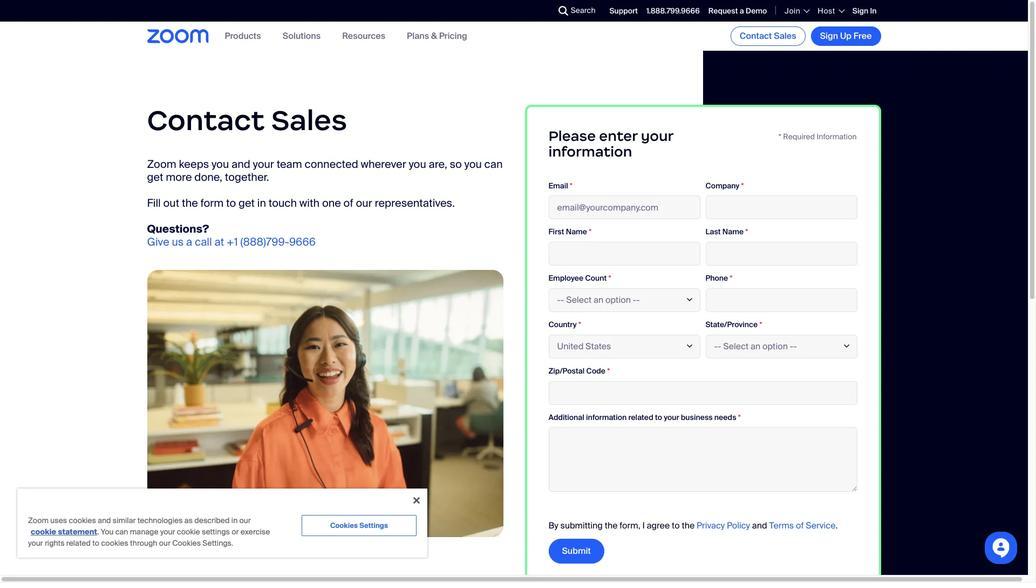Task type: locate. For each thing, give the bounding box(es) containing it.
request
[[709, 6, 739, 16]]

related down email@yourcompany.com 'text field'
[[629, 227, 654, 237]]

2 horizontal spatial our
[[356, 196, 372, 210]]

1 horizontal spatial and
[[232, 157, 250, 171]]

of
[[344, 196, 354, 210], [797, 334, 804, 346]]

sign left in
[[853, 6, 869, 16]]

0 vertical spatial cookies
[[330, 521, 358, 530]]

sign
[[853, 6, 869, 16], [821, 30, 839, 42]]

0 horizontal spatial you
[[212, 157, 229, 171]]

0 horizontal spatial a
[[186, 235, 192, 249]]

0 horizontal spatial contact sales
[[147, 103, 347, 138]]

give us a call at +1 (888)799-9666 link
[[147, 235, 316, 249]]

the right out
[[182, 196, 198, 210]]

cookies down as
[[172, 538, 201, 548]]

cookies
[[69, 516, 96, 525], [101, 538, 128, 548]]

1 horizontal spatial our
[[240, 516, 251, 525]]

and
[[232, 157, 250, 171], [753, 334, 768, 346], [98, 516, 111, 525]]

the
[[182, 196, 198, 210], [605, 334, 618, 346], [682, 334, 695, 346]]

uses
[[50, 516, 67, 525]]

a
[[740, 6, 745, 16], [186, 235, 192, 249]]

0 horizontal spatial contact
[[147, 103, 265, 138]]

0 vertical spatial sales
[[774, 30, 797, 42]]

0 horizontal spatial can
[[115, 527, 128, 537]]

1 vertical spatial and
[[753, 334, 768, 346]]

1 horizontal spatial zoom
[[147, 157, 176, 171]]

1.888.799.9666 link
[[647, 6, 700, 16]]

you right keeps
[[212, 157, 229, 171]]

zoom inside "zoom keeps you and your team connected wherever you are, so you can get more done, together."
[[147, 157, 176, 171]]

0 horizontal spatial cookie
[[31, 527, 56, 537]]

2 horizontal spatial you
[[465, 157, 482, 171]]

0 vertical spatial sign
[[853, 6, 869, 16]]

0 horizontal spatial the
[[182, 196, 198, 210]]

you right the 'so'
[[465, 157, 482, 171]]

information down email@yourcompany.com 'text field'
[[587, 227, 627, 237]]

get inside "zoom keeps you and your team connected wherever you are, so you can get more done, together."
[[147, 170, 163, 184]]

by
[[549, 334, 559, 346]]

cookie inside the .  you can manage your cookie settings or exercise your rights related to cookies through our cookies settings.
[[177, 527, 200, 537]]

sales down join
[[774, 30, 797, 42]]

sales
[[774, 30, 797, 42], [271, 103, 347, 138]]

1 vertical spatial cookies
[[101, 538, 128, 548]]

manage
[[130, 527, 159, 537]]

1.888.799.9666
[[647, 6, 700, 16]]

sign in link
[[853, 6, 877, 16]]

our inside zoom uses cookies and similar technologies as described in our cookie statement
[[240, 516, 251, 525]]

related inside please enter your information element
[[629, 227, 654, 237]]

contact down demo
[[740, 30, 773, 42]]

join button
[[785, 6, 810, 16]]

1 vertical spatial related
[[66, 538, 91, 548]]

0 horizontal spatial get
[[147, 170, 163, 184]]

0 vertical spatial of
[[344, 196, 354, 210]]

0 vertical spatial related
[[629, 227, 654, 237]]

2 horizontal spatial and
[[753, 334, 768, 346]]

resources button
[[342, 30, 386, 42]]

* right email
[[570, 181, 573, 190]]

email@yourcompany.com text field
[[549, 196, 701, 219]]

1 horizontal spatial contact
[[740, 30, 773, 42]]

1 horizontal spatial .
[[836, 334, 838, 346]]

zoom
[[147, 157, 176, 171], [28, 516, 49, 525]]

you
[[212, 157, 229, 171], [409, 157, 426, 171], [465, 157, 482, 171]]

related down statement at left bottom
[[66, 538, 91, 548]]

in
[[257, 196, 266, 210], [232, 516, 238, 525]]

1 vertical spatial contact
[[147, 103, 265, 138]]

0 horizontal spatial and
[[98, 516, 111, 525]]

your inside "zoom keeps you and your team connected wherever you are, so you can get more done, together."
[[253, 157, 274, 171]]

0 horizontal spatial sales
[[271, 103, 347, 138]]

None text field
[[549, 242, 858, 307]]

one
[[322, 196, 341, 210]]

keeps
[[179, 157, 209, 171]]

to down statement at left bottom
[[93, 538, 99, 548]]

rights
[[45, 538, 65, 548]]

support link
[[610, 6, 638, 16]]

0 vertical spatial our
[[356, 196, 372, 210]]

in up the 'or'
[[232, 516, 238, 525]]

resources
[[342, 30, 386, 42]]

information
[[549, 143, 633, 160], [587, 227, 627, 237]]

wherever
[[361, 157, 407, 171]]

representatives.
[[375, 196, 455, 210]]

1 horizontal spatial in
[[257, 196, 266, 210]]

1 vertical spatial sign
[[821, 30, 839, 42]]

1 vertical spatial cookies
[[172, 538, 201, 548]]

can down 'similar' on the bottom of the page
[[115, 527, 128, 537]]

contact up keeps
[[147, 103, 265, 138]]

0 horizontal spatial cookies
[[69, 516, 96, 525]]

1 horizontal spatial sign
[[853, 6, 869, 16]]

sign for sign in
[[853, 6, 869, 16]]

questions? give us a call at +1 (888)799-9666
[[147, 222, 316, 249]]

0 horizontal spatial zoom
[[28, 516, 49, 525]]

get left "more"
[[147, 170, 163, 184]]

1 horizontal spatial you
[[409, 157, 426, 171]]

(888)799-
[[241, 235, 289, 249]]

cookies up statement at left bottom
[[69, 516, 96, 525]]

your right enter
[[641, 127, 674, 145]]

you left are,
[[409, 157, 426, 171]]

0 vertical spatial a
[[740, 6, 745, 16]]

up
[[841, 30, 852, 42]]

None search field
[[519, 2, 561, 19]]

1 horizontal spatial cookies
[[330, 521, 358, 530]]

1 vertical spatial *
[[570, 181, 573, 190]]

get down together.
[[239, 196, 255, 210]]

can inside the .  you can manage your cookie settings or exercise your rights related to cookies through our cookies settings.
[[115, 527, 128, 537]]

in left touch
[[257, 196, 266, 210]]

solutions
[[283, 30, 321, 42]]

2 vertical spatial and
[[98, 516, 111, 525]]

1 vertical spatial of
[[797, 334, 804, 346]]

the for form,
[[605, 334, 618, 346]]

the for form
[[182, 196, 198, 210]]

1 vertical spatial in
[[232, 516, 238, 525]]

your down the "technologies"
[[160, 527, 175, 537]]

* right needs
[[739, 227, 741, 237]]

exercise
[[241, 527, 270, 537]]

the left the privacy
[[682, 334, 695, 346]]

plans
[[407, 30, 429, 42]]

2 cookie from the left
[[177, 527, 200, 537]]

0 vertical spatial cookies
[[69, 516, 96, 525]]

of right one
[[344, 196, 354, 210]]

zoom left 'uses' at the left
[[28, 516, 49, 525]]

1 horizontal spatial the
[[605, 334, 618, 346]]

0 vertical spatial get
[[147, 170, 163, 184]]

the left the "form,"
[[605, 334, 618, 346]]

cookies down you
[[101, 538, 128, 548]]

cookies inside the .  you can manage your cookie settings or exercise your rights related to cookies through our cookies settings.
[[172, 538, 201, 548]]

search image
[[559, 6, 568, 16], [559, 6, 568, 16]]

0 vertical spatial zoom
[[147, 157, 176, 171]]

* left required
[[779, 132, 782, 141]]

2 vertical spatial our
[[159, 538, 171, 548]]

your
[[641, 127, 674, 145], [253, 157, 274, 171], [664, 227, 680, 237], [160, 527, 175, 537], [28, 538, 43, 548]]

a right us
[[186, 235, 192, 249]]

cookies inside zoom uses cookies and similar technologies as described in our cookie statement
[[69, 516, 96, 525]]

1 horizontal spatial related
[[629, 227, 654, 237]]

our right through
[[159, 538, 171, 548]]

0 horizontal spatial .
[[97, 527, 99, 537]]

1 horizontal spatial a
[[740, 6, 745, 16]]

zoom inside zoom uses cookies and similar technologies as described in our cookie statement
[[28, 516, 49, 525]]

free
[[854, 30, 872, 42]]

your left team
[[253, 157, 274, 171]]

sign left up
[[821, 30, 839, 42]]

a left demo
[[740, 6, 745, 16]]

0 horizontal spatial sign
[[821, 30, 839, 42]]

1 cookie from the left
[[31, 527, 56, 537]]

related
[[629, 227, 654, 237], [66, 538, 91, 548]]

1 vertical spatial get
[[239, 196, 255, 210]]

1 vertical spatial can
[[115, 527, 128, 537]]

pricing
[[439, 30, 468, 42]]

1 horizontal spatial of
[[797, 334, 804, 346]]

and up you
[[98, 516, 111, 525]]

submitting
[[561, 334, 603, 346]]

1 horizontal spatial cookie
[[177, 527, 200, 537]]

0 vertical spatial and
[[232, 157, 250, 171]]

your left the 'business'
[[664, 227, 680, 237]]

of right terms
[[797, 334, 804, 346]]

0 vertical spatial can
[[485, 157, 503, 171]]

1 vertical spatial our
[[240, 516, 251, 525]]

zoom left keeps
[[147, 157, 176, 171]]

1 vertical spatial contact sales
[[147, 103, 347, 138]]

1 vertical spatial .
[[97, 527, 99, 537]]

our right one
[[356, 196, 372, 210]]

.
[[836, 334, 838, 346], [97, 527, 99, 537]]

0 horizontal spatial *
[[570, 181, 573, 190]]

to
[[226, 196, 236, 210], [656, 227, 663, 237], [672, 334, 680, 346], [93, 538, 99, 548]]

and inside zoom uses cookies and similar technologies as described in our cookie statement
[[98, 516, 111, 525]]

cookie up rights
[[31, 527, 56, 537]]

plans & pricing
[[407, 30, 468, 42]]

1 horizontal spatial can
[[485, 157, 503, 171]]

cookies left settings
[[330, 521, 358, 530]]

0 vertical spatial in
[[257, 196, 266, 210]]

and inside please enter your information element
[[753, 334, 768, 346]]

and right policy
[[753, 334, 768, 346]]

0 vertical spatial .
[[836, 334, 838, 346]]

sign for sign up free
[[821, 30, 839, 42]]

. inside please enter your information element
[[836, 334, 838, 346]]

1 horizontal spatial cookies
[[101, 538, 128, 548]]

connected
[[305, 157, 358, 171]]

information up email *
[[549, 143, 633, 160]]

sales up team
[[271, 103, 347, 138]]

cookies
[[330, 521, 358, 530], [172, 538, 201, 548]]

*
[[779, 132, 782, 141], [570, 181, 573, 190], [739, 227, 741, 237]]

our up exercise
[[240, 516, 251, 525]]

0 vertical spatial contact sales
[[740, 30, 797, 42]]

2 horizontal spatial *
[[779, 132, 782, 141]]

1 horizontal spatial contact sales
[[740, 30, 797, 42]]

0 vertical spatial information
[[549, 143, 633, 160]]

and right done,
[[232, 157, 250, 171]]

0 horizontal spatial related
[[66, 538, 91, 548]]

1 vertical spatial a
[[186, 235, 192, 249]]

0 horizontal spatial in
[[232, 516, 238, 525]]

and inside "zoom keeps you and your team connected wherever you are, so you can get more done, together."
[[232, 157, 250, 171]]

by submitting the form, i agree to the privacy policy and terms of service .
[[549, 334, 838, 346]]

to right the form at the top
[[226, 196, 236, 210]]

get
[[147, 170, 163, 184], [239, 196, 255, 210]]

1 horizontal spatial *
[[739, 227, 741, 237]]

plans & pricing link
[[407, 30, 468, 42]]

more
[[166, 170, 192, 184]]

you
[[101, 527, 114, 537]]

contact sales link
[[731, 26, 806, 46]]

2 you from the left
[[409, 157, 426, 171]]

0 horizontal spatial of
[[344, 196, 354, 210]]

and for zoom uses cookies and similar technologies as described in our cookie statement
[[98, 516, 111, 525]]

can right the 'so'
[[485, 157, 503, 171]]

1 vertical spatial zoom
[[28, 516, 49, 525]]

can
[[485, 157, 503, 171], [115, 527, 128, 537]]

0 horizontal spatial our
[[159, 538, 171, 548]]

cookies settings button
[[302, 515, 417, 536]]

cookie down as
[[177, 527, 200, 537]]

solutions button
[[283, 30, 321, 42]]

0 horizontal spatial cookies
[[172, 538, 201, 548]]



Task type: vqa. For each thing, say whether or not it's contained in the screenshot.
virtual to the middle
no



Task type: describe. For each thing, give the bounding box(es) containing it.
products
[[225, 30, 261, 42]]

with
[[300, 196, 320, 210]]

1 you from the left
[[212, 157, 229, 171]]

products button
[[225, 30, 261, 42]]

team
[[277, 157, 302, 171]]

fill out the form to get in touch with one of our representatives.
[[147, 196, 455, 210]]

customer support agent image
[[147, 270, 504, 537]]

9666
[[289, 235, 316, 249]]

out
[[163, 196, 179, 210]]

cookies inside the .  you can manage your cookie settings or exercise your rights related to cookies through our cookies settings.
[[101, 538, 128, 548]]

as
[[185, 516, 193, 525]]

your for .  you can manage your cookie settings or exercise your rights related to cookies through our cookies settings.
[[160, 527, 175, 537]]

similar
[[113, 516, 136, 525]]

to left the 'business'
[[656, 227, 663, 237]]

zoom for zoom keeps you and your team connected wherever you are, so you can get more done, together.
[[147, 157, 176, 171]]

information inside please enter your information
[[549, 143, 633, 160]]

support
[[610, 6, 638, 16]]

in inside zoom uses cookies and similar technologies as described in our cookie statement
[[232, 516, 238, 525]]

your for additional information related to your business needs *
[[664, 227, 680, 237]]

service
[[806, 334, 836, 346]]

please enter your information element
[[525, 105, 882, 402]]

email *
[[549, 181, 573, 190]]

your inside please enter your information
[[641, 127, 674, 145]]

terms of service link
[[770, 334, 836, 346]]

form
[[201, 196, 224, 210]]

to inside the .  you can manage your cookie settings or exercise your rights related to cookies through our cookies settings.
[[93, 538, 99, 548]]

+1
[[227, 235, 238, 249]]

at
[[215, 235, 224, 249]]

privacy alert dialog
[[17, 489, 428, 558]]

.  you can manage your cookie settings or exercise your rights related to cookies through our cookies settings.
[[28, 527, 270, 548]]

terms
[[770, 334, 794, 346]]

give
[[147, 235, 169, 249]]

0 vertical spatial *
[[779, 132, 782, 141]]

of inside please enter your information element
[[797, 334, 804, 346]]

can inside "zoom keeps you and your team connected wherever you are, so you can get more done, together."
[[485, 157, 503, 171]]

to right agree
[[672, 334, 680, 346]]

please
[[549, 127, 596, 145]]

settings
[[202, 527, 230, 537]]

together.
[[225, 170, 269, 184]]

cookie inside zoom uses cookies and similar technologies as described in our cookie statement
[[31, 527, 56, 537]]

business
[[681, 227, 713, 237]]

zoom keeps you and your team connected wherever you are, so you can get more done, together.
[[147, 157, 503, 184]]

related inside the .  you can manage your cookie settings or exercise your rights related to cookies through our cookies settings.
[[66, 538, 91, 548]]

sign up free link
[[811, 26, 882, 46]]

are,
[[429, 157, 448, 171]]

touch
[[269, 196, 297, 210]]

your for zoom keeps you and your team connected wherever you are, so you can get more done, together.
[[253, 157, 274, 171]]

1 vertical spatial sales
[[271, 103, 347, 138]]

technologies
[[138, 516, 183, 525]]

3 you from the left
[[465, 157, 482, 171]]

form,
[[620, 334, 641, 346]]

call
[[195, 235, 212, 249]]

host button
[[818, 6, 845, 16]]

through
[[130, 538, 157, 548]]

please enter your information
[[549, 127, 674, 160]]

2 vertical spatial *
[[739, 227, 741, 237]]

0 vertical spatial contact
[[740, 30, 773, 42]]

or
[[232, 527, 239, 537]]

2 horizontal spatial the
[[682, 334, 695, 346]]

information
[[817, 132, 857, 141]]

required
[[784, 132, 816, 141]]

your left rights
[[28, 538, 43, 548]]

settings
[[360, 521, 388, 530]]

join
[[785, 6, 801, 16]]

additional
[[549, 227, 585, 237]]

1 vertical spatial information
[[587, 227, 627, 237]]

privacy
[[697, 334, 725, 346]]

none text field inside please enter your information element
[[549, 242, 858, 307]]

described
[[195, 516, 230, 525]]

settings.
[[203, 538, 233, 548]]

submit
[[562, 360, 591, 371]]

email
[[549, 181, 569, 190]]

agree
[[647, 334, 670, 346]]

statement
[[58, 527, 97, 537]]

policy
[[727, 334, 751, 346]]

host
[[818, 6, 836, 16]]

request a demo
[[709, 6, 768, 16]]

zoom uses cookies and similar technologies as described in our cookie statement
[[28, 516, 251, 537]]

enter
[[600, 127, 638, 145]]

so
[[450, 157, 462, 171]]

&
[[431, 30, 437, 42]]

1 horizontal spatial sales
[[774, 30, 797, 42]]

and for zoom keeps you and your team connected wherever you are, so you can get more done, together.
[[232, 157, 250, 171]]

additional information related to your business needs *
[[549, 227, 741, 237]]

in
[[871, 6, 877, 16]]

submit button
[[549, 353, 605, 378]]

1 horizontal spatial get
[[239, 196, 255, 210]]

i
[[643, 334, 645, 346]]

done,
[[195, 170, 222, 184]]

sign up free
[[821, 30, 872, 42]]

demo
[[746, 6, 768, 16]]

our inside the .  you can manage your cookie settings or exercise your rights related to cookies through our cookies settings.
[[159, 538, 171, 548]]

fill
[[147, 196, 161, 210]]

* required information
[[779, 132, 857, 141]]

. inside the .  you can manage your cookie settings or exercise your rights related to cookies through our cookies settings.
[[97, 527, 99, 537]]

cookies settings
[[330, 521, 388, 530]]

zoom logo image
[[147, 29, 209, 43]]

needs
[[715, 227, 737, 237]]

search
[[571, 5, 596, 15]]

a inside questions? give us a call at +1 (888)799-9666
[[186, 235, 192, 249]]

zoom for zoom uses cookies and similar technologies as described in our cookie statement
[[28, 516, 49, 525]]

questions?
[[147, 222, 209, 236]]

cookies inside cookies settings button
[[330, 521, 358, 530]]

sign in
[[853, 6, 877, 16]]

privacy policy link
[[697, 334, 751, 346]]

request a demo link
[[709, 6, 768, 16]]



